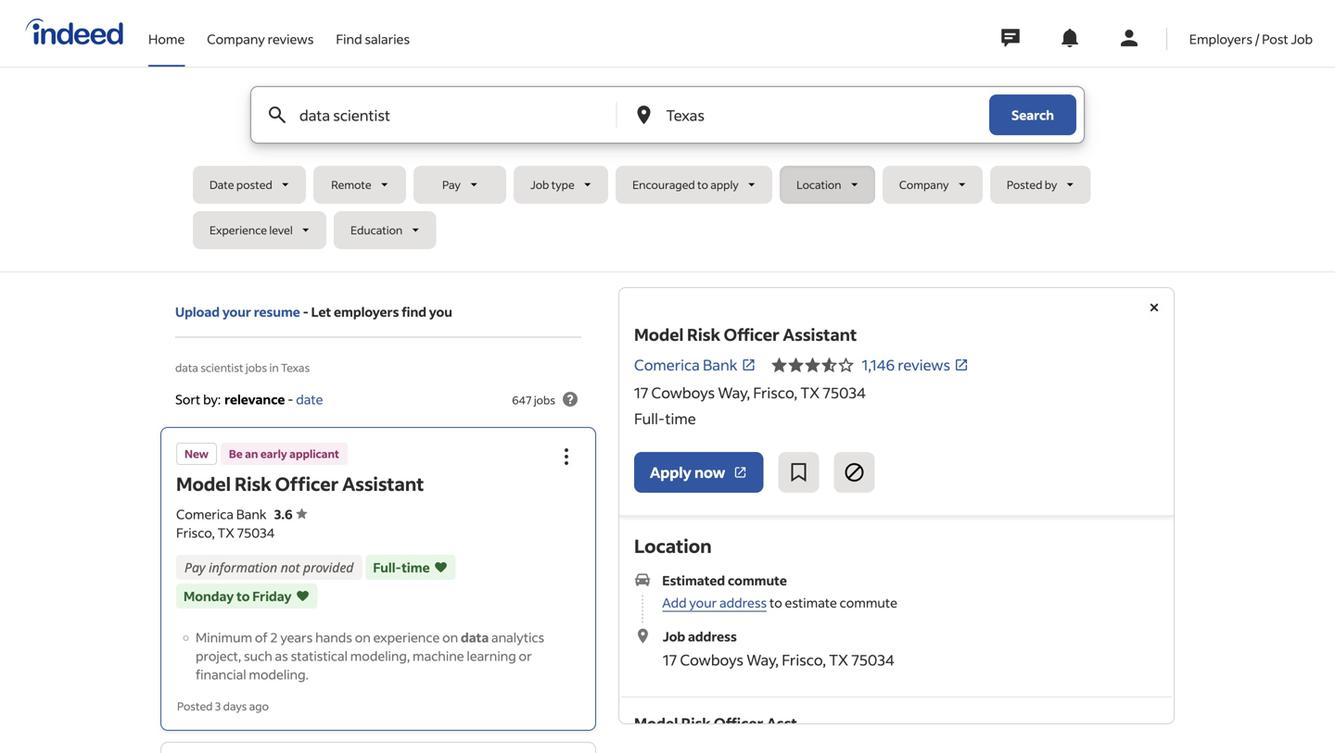 Task type: vqa. For each thing, say whether or not it's contained in the screenshot.
TX to the middle
yes



Task type: describe. For each thing, give the bounding box(es) containing it.
apply
[[710, 178, 739, 192]]

date posted button
[[193, 166, 306, 204]]

0 horizontal spatial comerica
[[176, 506, 234, 523]]

model risk officer asst
[[634, 714, 797, 733]]

model risk officer assistant button
[[176, 472, 424, 496]]

job type
[[530, 178, 575, 192]]

job for job type
[[530, 178, 549, 192]]

1 horizontal spatial commute
[[840, 595, 897, 611]]

2 vertical spatial model
[[634, 714, 678, 733]]

posted
[[236, 178, 272, 192]]

2 vertical spatial risk
[[681, 714, 711, 733]]

upload your resume - let employers find you
[[175, 304, 452, 320]]

experience
[[373, 629, 440, 646]]

salaries
[[365, 31, 410, 47]]

1 vertical spatial assistant
[[342, 472, 424, 496]]

1 vertical spatial jobs
[[534, 393, 555, 407]]

posted 3 days ago
[[177, 699, 269, 714]]

provided
[[303, 559, 354, 576]]

to for monday
[[236, 588, 250, 605]]

matches your preference image for monday to friday
[[295, 587, 310, 606]]

relevance
[[224, 391, 285, 408]]

1,146 reviews link
[[862, 356, 969, 375]]

0 vertical spatial officer
[[724, 324, 780, 345]]

date link
[[296, 391, 323, 408]]

0 horizontal spatial bank
[[236, 506, 267, 523]]

upload your resume link
[[175, 302, 300, 322]]

estimated
[[662, 572, 725, 589]]

0 vertical spatial your
[[222, 304, 251, 320]]

pay for pay information not provided
[[184, 559, 205, 576]]

employers / post job
[[1189, 31, 1313, 47]]

messages unread count 0 image
[[998, 19, 1022, 57]]

experience level button
[[193, 211, 326, 249]]

company reviews
[[207, 31, 314, 47]]

financial
[[196, 666, 246, 683]]

1 vertical spatial risk
[[235, 472, 271, 496]]

in
[[269, 361, 279, 375]]

17 inside job address 17 cowboys way, frisco, tx 75034
[[663, 651, 677, 670]]

frisco, tx 75034
[[176, 525, 275, 541]]

location button
[[780, 166, 875, 204]]

matches your preference image for full-time
[[434, 558, 448, 577]]

ago
[[249, 699, 269, 714]]

pay for pay
[[442, 178, 461, 192]]

sort
[[175, 391, 201, 408]]

647 jobs
[[512, 393, 555, 407]]

find salaries
[[336, 31, 410, 47]]

of
[[255, 629, 268, 646]]

job actions for model risk officer assistant is collapsed image
[[555, 446, 578, 468]]

employers / post job link
[[1189, 0, 1313, 63]]

reviews for 1,146 reviews
[[898, 356, 950, 375]]

type
[[551, 178, 575, 192]]

learning
[[467, 648, 516, 665]]

estimated commute add your address to estimate commute
[[662, 572, 897, 611]]

posted by
[[1007, 178, 1057, 192]]

1 horizontal spatial model risk officer assistant
[[634, 324, 857, 345]]

17 cowboys way, frisco, tx 75034
[[634, 383, 866, 402]]

as
[[275, 648, 288, 665]]

1 vertical spatial officer
[[275, 472, 339, 496]]

machine
[[413, 648, 464, 665]]

1 vertical spatial full-
[[373, 559, 402, 576]]

0 vertical spatial 75034
[[823, 383, 866, 402]]

monday
[[184, 588, 234, 605]]

home
[[148, 31, 185, 47]]

Edit location text field
[[662, 87, 952, 143]]

3.6 out of 5 stars image
[[771, 354, 854, 376]]

account image
[[1118, 27, 1140, 49]]

minimum
[[196, 629, 252, 646]]

0 vertical spatial frisco,
[[753, 383, 797, 402]]

project,
[[196, 648, 241, 665]]

years
[[280, 629, 313, 646]]

date
[[210, 178, 234, 192]]

find
[[336, 31, 362, 47]]

1 vertical spatial frisco,
[[176, 525, 215, 541]]

3.6 out of five stars rating image
[[274, 506, 307, 523]]

0 vertical spatial model
[[634, 324, 684, 345]]

reviews for company reviews
[[268, 31, 314, 47]]

3.6
[[274, 506, 293, 523]]

early
[[260, 447, 287, 461]]

0 vertical spatial data
[[175, 361, 198, 375]]

friday
[[252, 588, 292, 605]]

to inside 'estimated commute add your address to estimate commute'
[[769, 595, 782, 611]]

0 horizontal spatial tx
[[218, 525, 234, 541]]

asst
[[766, 714, 797, 733]]

company reviews link
[[207, 0, 314, 63]]

education button
[[334, 211, 436, 249]]

frisco, inside job address 17 cowboys way, frisco, tx 75034
[[782, 651, 826, 670]]

1 vertical spatial location
[[634, 534, 712, 558]]

2 horizontal spatial job
[[1291, 31, 1313, 47]]

not
[[281, 559, 300, 576]]

2 vertical spatial officer
[[714, 714, 763, 733]]

modeling,
[[350, 648, 410, 665]]

analytics project, such as statistical modeling, machine learning or financial modeling.
[[196, 629, 544, 683]]

find
[[402, 304, 426, 320]]

hands
[[315, 629, 352, 646]]

statistical
[[291, 648, 348, 665]]

job for job address 17 cowboys way, frisco, tx 75034
[[663, 629, 685, 645]]

company for company reviews
[[207, 31, 265, 47]]

new
[[184, 447, 209, 461]]

an
[[245, 447, 258, 461]]

0 horizontal spatial commute
[[728, 572, 787, 589]]

encouraged to apply button
[[616, 166, 772, 204]]

by
[[1045, 178, 1057, 192]]

analytics
[[491, 629, 544, 646]]

0 vertical spatial bank
[[703, 356, 737, 375]]

apply now
[[650, 463, 725, 482]]

1 vertical spatial 75034
[[237, 525, 275, 541]]

be an early applicant
[[229, 447, 339, 461]]

be
[[229, 447, 243, 461]]

close job details image
[[1143, 297, 1165, 319]]

upload
[[175, 304, 220, 320]]

notifications unread count 0 image
[[1059, 27, 1081, 49]]

comerica bank link
[[634, 354, 756, 376]]

days
[[223, 699, 247, 714]]

remote button
[[313, 166, 406, 204]]



Task type: locate. For each thing, give the bounding box(es) containing it.
comerica bank
[[634, 356, 737, 375], [176, 506, 267, 523]]

none search field containing search
[[193, 86, 1142, 257]]

0 vertical spatial company
[[207, 31, 265, 47]]

way, down "comerica bank" link
[[718, 383, 750, 402]]

full-time
[[634, 409, 696, 428], [373, 559, 430, 576]]

- for let
[[303, 304, 309, 320]]

/
[[1255, 31, 1259, 47]]

1 vertical spatial cowboys
[[680, 651, 744, 670]]

0 vertical spatial assistant
[[783, 324, 857, 345]]

find salaries link
[[336, 0, 410, 63]]

matches your preference image up experience
[[434, 558, 448, 577]]

1 horizontal spatial matches your preference image
[[434, 558, 448, 577]]

0 vertical spatial time
[[665, 409, 696, 428]]

1 horizontal spatial job
[[663, 629, 685, 645]]

0 horizontal spatial job
[[530, 178, 549, 192]]

2 horizontal spatial tx
[[829, 651, 848, 670]]

comerica bank up frisco, tx 75034 at left
[[176, 506, 267, 523]]

1 horizontal spatial data
[[461, 629, 489, 646]]

1 vertical spatial way,
[[747, 651, 779, 670]]

1 horizontal spatial on
[[442, 629, 458, 646]]

tx down "3.6 out of 5 stars" image
[[800, 383, 820, 402]]

your right upload
[[222, 304, 251, 320]]

0 horizontal spatial your
[[222, 304, 251, 320]]

monday to friday
[[184, 588, 292, 605]]

full- right 'provided'
[[373, 559, 402, 576]]

add
[[662, 595, 687, 611]]

1 horizontal spatial your
[[689, 595, 717, 611]]

employers
[[1189, 31, 1253, 47]]

data up learning at the bottom left of the page
[[461, 629, 489, 646]]

let
[[311, 304, 331, 320]]

risk
[[687, 324, 720, 345], [235, 472, 271, 496], [681, 714, 711, 733]]

save this job image
[[787, 462, 810, 484]]

search
[[1011, 107, 1054, 123]]

posted for posted 3 days ago
[[177, 699, 213, 714]]

job down "add"
[[663, 629, 685, 645]]

to inside popup button
[[697, 178, 708, 192]]

tx
[[800, 383, 820, 402], [218, 525, 234, 541], [829, 651, 848, 670]]

1 vertical spatial address
[[688, 629, 737, 645]]

1 horizontal spatial assistant
[[783, 324, 857, 345]]

0 vertical spatial commute
[[728, 572, 787, 589]]

matches your preference image
[[434, 558, 448, 577], [295, 587, 310, 606]]

minimum of 2 years hands on experience on data
[[196, 629, 489, 646]]

risk left asst
[[681, 714, 711, 733]]

1 horizontal spatial full-time
[[634, 409, 696, 428]]

search button
[[989, 95, 1076, 135]]

apply
[[650, 463, 691, 482]]

frisco, down "3.6 out of 5 stars" image
[[753, 383, 797, 402]]

company inside dropdown button
[[899, 178, 949, 192]]

0 vertical spatial matches your preference image
[[434, 558, 448, 577]]

your down estimated
[[689, 595, 717, 611]]

2 vertical spatial frisco,
[[782, 651, 826, 670]]

1 vertical spatial model risk officer assistant
[[176, 472, 424, 496]]

way, up asst
[[747, 651, 779, 670]]

pay inside dropdown button
[[442, 178, 461, 192]]

0 vertical spatial cowboys
[[651, 383, 715, 402]]

address inside 'estimated commute add your address to estimate commute'
[[719, 595, 767, 611]]

0 horizontal spatial comerica bank
[[176, 506, 267, 523]]

jobs right the 647
[[534, 393, 555, 407]]

to for encouraged
[[697, 178, 708, 192]]

jobs
[[246, 361, 267, 375], [534, 393, 555, 407]]

1 horizontal spatial location
[[797, 178, 841, 192]]

0 vertical spatial risk
[[687, 324, 720, 345]]

0 vertical spatial comerica bank
[[634, 356, 737, 375]]

matches your preference image right friday
[[295, 587, 310, 606]]

address down estimated
[[719, 595, 767, 611]]

0 vertical spatial location
[[797, 178, 841, 192]]

pay button
[[414, 166, 506, 204]]

or
[[519, 648, 532, 665]]

0 horizontal spatial full-time
[[373, 559, 430, 576]]

0 vertical spatial jobs
[[246, 361, 267, 375]]

on up machine
[[442, 629, 458, 646]]

1 vertical spatial time
[[402, 559, 430, 576]]

officer up 17 cowboys way, frisco, tx 75034
[[724, 324, 780, 345]]

posted for posted by
[[1007, 178, 1042, 192]]

data scientist jobs in texas
[[175, 361, 310, 375]]

- left let
[[303, 304, 309, 320]]

1 horizontal spatial comerica
[[634, 356, 700, 375]]

comerica bank up 17 cowboys way, frisco, tx 75034
[[634, 356, 737, 375]]

0 horizontal spatial location
[[634, 534, 712, 558]]

on
[[355, 629, 371, 646], [442, 629, 458, 646]]

1 horizontal spatial full-
[[634, 409, 665, 428]]

time up experience
[[402, 559, 430, 576]]

0 horizontal spatial posted
[[177, 699, 213, 714]]

date posted
[[210, 178, 272, 192]]

full-time up apply
[[634, 409, 696, 428]]

1 vertical spatial tx
[[218, 525, 234, 541]]

commute up add your address button
[[728, 572, 787, 589]]

add your address button
[[662, 595, 767, 612]]

encouraged to apply
[[632, 178, 739, 192]]

1 vertical spatial model
[[176, 472, 231, 496]]

0 horizontal spatial to
[[236, 588, 250, 605]]

risk down an
[[235, 472, 271, 496]]

None search field
[[193, 86, 1142, 257]]

0 horizontal spatial time
[[402, 559, 430, 576]]

1 horizontal spatial time
[[665, 409, 696, 428]]

1 vertical spatial job
[[530, 178, 549, 192]]

1,146
[[862, 356, 895, 375]]

time up apply now
[[665, 409, 696, 428]]

17
[[634, 383, 648, 402], [663, 651, 677, 670]]

cowboys inside job address 17 cowboys way, frisco, tx 75034
[[680, 651, 744, 670]]

1 vertical spatial 17
[[663, 651, 677, 670]]

address down add your address button
[[688, 629, 737, 645]]

1 vertical spatial bank
[[236, 506, 267, 523]]

tx down estimate
[[829, 651, 848, 670]]

1 vertical spatial posted
[[177, 699, 213, 714]]

2 vertical spatial tx
[[829, 651, 848, 670]]

647
[[512, 393, 532, 407]]

75034 inside job address 17 cowboys way, frisco, tx 75034
[[851, 651, 895, 670]]

1 on from the left
[[355, 629, 371, 646]]

data up sort
[[175, 361, 198, 375]]

time
[[665, 409, 696, 428], [402, 559, 430, 576]]

0 horizontal spatial full-
[[373, 559, 402, 576]]

reviews left the find
[[268, 31, 314, 47]]

job right post
[[1291, 31, 1313, 47]]

officer down applicant
[[275, 472, 339, 496]]

1 vertical spatial commute
[[840, 595, 897, 611]]

company button
[[882, 166, 983, 204]]

job address 17 cowboys way, frisco, tx 75034
[[663, 629, 895, 670]]

2 vertical spatial 75034
[[851, 651, 895, 670]]

0 horizontal spatial pay
[[184, 559, 205, 576]]

3
[[215, 699, 221, 714]]

reviews
[[268, 31, 314, 47], [898, 356, 950, 375]]

job left type
[[530, 178, 549, 192]]

education
[[351, 223, 403, 237]]

1 horizontal spatial comerica bank
[[634, 356, 737, 375]]

your inside 'estimated commute add your address to estimate commute'
[[689, 595, 717, 611]]

experience
[[210, 223, 267, 237]]

scientist
[[200, 361, 243, 375]]

2 horizontal spatial to
[[769, 595, 782, 611]]

help icon image
[[559, 388, 581, 411]]

0 vertical spatial 17
[[634, 383, 648, 402]]

full-time up experience
[[373, 559, 430, 576]]

pay down search: job title, keywords, or company text field
[[442, 178, 461, 192]]

1,146 reviews
[[862, 356, 950, 375]]

remote
[[331, 178, 371, 192]]

level
[[269, 223, 293, 237]]

pay information not provided
[[184, 559, 354, 576]]

0 vertical spatial -
[[303, 304, 309, 320]]

comerica up 17 cowboys way, frisco, tx 75034
[[634, 356, 700, 375]]

1 vertical spatial matches your preference image
[[295, 587, 310, 606]]

0 vertical spatial reviews
[[268, 31, 314, 47]]

2
[[270, 629, 278, 646]]

1 horizontal spatial 17
[[663, 651, 677, 670]]

such
[[244, 648, 272, 665]]

0 horizontal spatial jobs
[[246, 361, 267, 375]]

frisco,
[[753, 383, 797, 402], [176, 525, 215, 541], [782, 651, 826, 670]]

frisco, up information
[[176, 525, 215, 541]]

0 horizontal spatial data
[[175, 361, 198, 375]]

0 vertical spatial tx
[[800, 383, 820, 402]]

0 horizontal spatial matches your preference image
[[295, 587, 310, 606]]

employers
[[334, 304, 399, 320]]

location down edit location text box
[[797, 178, 841, 192]]

tx inside job address 17 cowboys way, frisco, tx 75034
[[829, 651, 848, 670]]

17 down "comerica bank" link
[[634, 383, 648, 402]]

data
[[175, 361, 198, 375], [461, 629, 489, 646]]

1 horizontal spatial pay
[[442, 178, 461, 192]]

1 horizontal spatial posted
[[1007, 178, 1042, 192]]

bank
[[703, 356, 737, 375], [236, 506, 267, 523]]

0 vertical spatial address
[[719, 595, 767, 611]]

to down information
[[236, 588, 250, 605]]

1 vertical spatial pay
[[184, 559, 205, 576]]

0 vertical spatial way,
[[718, 383, 750, 402]]

bank up 17 cowboys way, frisco, tx 75034
[[703, 356, 737, 375]]

- for date
[[288, 391, 293, 408]]

assistant
[[783, 324, 857, 345], [342, 472, 424, 496]]

modeling.
[[249, 666, 309, 683]]

reviews right 1,146
[[898, 356, 950, 375]]

job
[[1291, 31, 1313, 47], [530, 178, 549, 192], [663, 629, 685, 645]]

posted left '3'
[[177, 699, 213, 714]]

1 vertical spatial comerica bank
[[176, 506, 267, 523]]

cowboys down add your address button
[[680, 651, 744, 670]]

1 horizontal spatial bank
[[703, 356, 737, 375]]

0 horizontal spatial on
[[355, 629, 371, 646]]

posted inside popup button
[[1007, 178, 1042, 192]]

not interested image
[[843, 462, 865, 484]]

model risk officer assistant up 3.6 out of five stars rating icon
[[176, 472, 424, 496]]

apply now button
[[634, 452, 763, 493]]

- left date link
[[288, 391, 293, 408]]

1 horizontal spatial reviews
[[898, 356, 950, 375]]

risk up "comerica bank" link
[[687, 324, 720, 345]]

2 on from the left
[[442, 629, 458, 646]]

-
[[303, 304, 309, 320], [288, 391, 293, 408]]

applicant
[[289, 447, 339, 461]]

posted left by
[[1007, 178, 1042, 192]]

17 down "add"
[[663, 651, 677, 670]]

posted
[[1007, 178, 1042, 192], [177, 699, 213, 714]]

your
[[222, 304, 251, 320], [689, 595, 717, 611]]

jobs left in
[[246, 361, 267, 375]]

0 horizontal spatial model risk officer assistant
[[176, 472, 424, 496]]

estimate
[[785, 595, 837, 611]]

commute right estimate
[[840, 595, 897, 611]]

location inside dropdown button
[[797, 178, 841, 192]]

tx up information
[[218, 525, 234, 541]]

resume
[[254, 304, 300, 320]]

1 horizontal spatial to
[[697, 178, 708, 192]]

location up estimated
[[634, 534, 712, 558]]

officer left asst
[[714, 714, 763, 733]]

experience level
[[210, 223, 293, 237]]

location
[[797, 178, 841, 192], [634, 534, 712, 558]]

0 horizontal spatial reviews
[[268, 31, 314, 47]]

you
[[429, 304, 452, 320]]

officer
[[724, 324, 780, 345], [275, 472, 339, 496], [714, 714, 763, 733]]

address inside job address 17 cowboys way, frisco, tx 75034
[[688, 629, 737, 645]]

0 horizontal spatial assistant
[[342, 472, 424, 496]]

0 horizontal spatial company
[[207, 31, 265, 47]]

model risk officer assistant up 17 cowboys way, frisco, tx 75034
[[634, 324, 857, 345]]

sort by: relevance - date
[[175, 391, 323, 408]]

way,
[[718, 383, 750, 402], [747, 651, 779, 670]]

texas
[[281, 361, 310, 375]]

1 horizontal spatial company
[[899, 178, 949, 192]]

bank up frisco, tx 75034 at left
[[236, 506, 267, 523]]

1 vertical spatial data
[[461, 629, 489, 646]]

75034
[[823, 383, 866, 402], [237, 525, 275, 541], [851, 651, 895, 670]]

to left apply
[[697, 178, 708, 192]]

to left estimate
[[769, 595, 782, 611]]

on up modeling,
[[355, 629, 371, 646]]

comerica up frisco, tx 75034 at left
[[176, 506, 234, 523]]

1 horizontal spatial tx
[[800, 383, 820, 402]]

0 vertical spatial job
[[1291, 31, 1313, 47]]

0 horizontal spatial 17
[[634, 383, 648, 402]]

company
[[207, 31, 265, 47], [899, 178, 949, 192]]

information
[[209, 559, 277, 576]]

full- up apply
[[634, 409, 665, 428]]

company for company
[[899, 178, 949, 192]]

way, inside job address 17 cowboys way, frisco, tx 75034
[[747, 651, 779, 670]]

pay
[[442, 178, 461, 192], [184, 559, 205, 576]]

pay up monday
[[184, 559, 205, 576]]

job inside job address 17 cowboys way, frisco, tx 75034
[[663, 629, 685, 645]]

0 vertical spatial posted
[[1007, 178, 1042, 192]]

1 vertical spatial full-time
[[373, 559, 430, 576]]

0 vertical spatial full-
[[634, 409, 665, 428]]

by:
[[203, 391, 221, 408]]

0 vertical spatial full-time
[[634, 409, 696, 428]]

cowboys down "comerica bank" link
[[651, 383, 715, 402]]

date
[[296, 391, 323, 408]]

home link
[[148, 0, 185, 63]]

0 vertical spatial comerica
[[634, 356, 700, 375]]

commute
[[728, 572, 787, 589], [840, 595, 897, 611]]

search: Job title, keywords, or company text field
[[296, 87, 585, 143]]

2 vertical spatial job
[[663, 629, 685, 645]]

post
[[1262, 31, 1288, 47]]

job type button
[[514, 166, 608, 204]]

frisco, down estimate
[[782, 651, 826, 670]]

job inside popup button
[[530, 178, 549, 192]]



